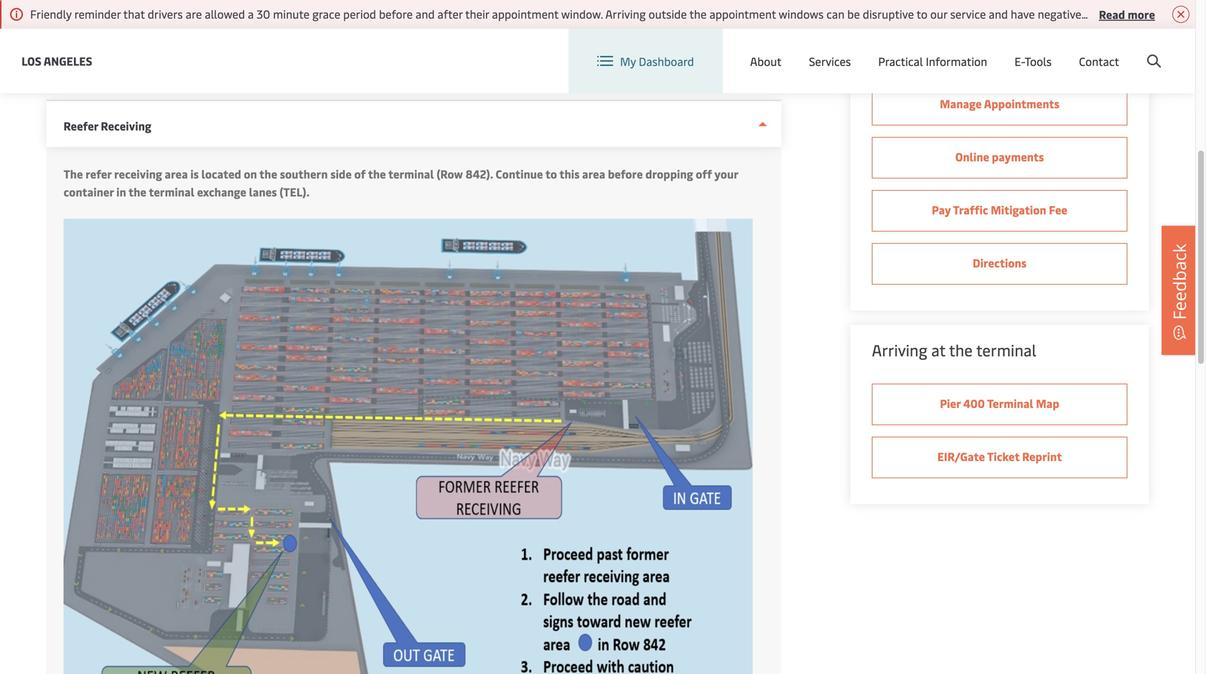 Task type: describe. For each thing, give the bounding box(es) containing it.
reminder
[[74, 6, 121, 22]]

practical
[[878, 53, 923, 69]]

1 vertical spatial arriving
[[872, 340, 927, 361]]

switch
[[791, 42, 825, 57]]

friendly
[[30, 6, 72, 22]]

2 area from the left
[[582, 166, 605, 182]]

my
[[620, 53, 636, 69]]

login
[[1052, 42, 1080, 57]]

services button
[[809, 29, 851, 93]]

e-tools
[[1015, 53, 1052, 69]]

terminal
[[987, 396, 1033, 411]]

los angeles link
[[22, 52, 92, 70]]

period
[[343, 6, 376, 22]]

login / create account link
[[1026, 29, 1168, 71]]

negative
[[1038, 6, 1082, 22]]

read
[[1099, 6, 1125, 22]]

impacts
[[1084, 6, 1125, 22]]

1 drivers from the left
[[148, 6, 183, 22]]

after
[[438, 6, 463, 22]]

reefer
[[64, 118, 98, 134]]

the right of
[[368, 166, 386, 182]]

container
[[64, 184, 114, 200]]

about
[[750, 53, 782, 69]]

receiving
[[114, 166, 162, 182]]

continue
[[496, 166, 543, 182]]

lanes
[[249, 184, 277, 200]]

practical information
[[878, 53, 987, 69]]

my dashboard
[[620, 53, 694, 69]]

2 drivers from the left
[[1144, 6, 1179, 22]]

switch location
[[791, 42, 873, 57]]

is
[[190, 166, 199, 182]]

directions
[[973, 255, 1027, 271]]

to inside the refer receiving area is located on the southern side of the terminal (row 842). continue to this area before dropping off your container in the terminal exchange lanes (tel).
[[545, 166, 557, 182]]

the up lanes
[[259, 166, 277, 182]]

are
[[186, 6, 202, 22]]

your
[[714, 166, 738, 182]]

read more button
[[1099, 5, 1155, 23]]

reprint
[[1022, 449, 1062, 464]]

0 vertical spatial before
[[379, 6, 413, 22]]

e-tools button
[[1015, 29, 1052, 93]]

at
[[931, 340, 946, 361]]

mitigation
[[991, 202, 1046, 218]]

of
[[354, 166, 366, 182]]

login / create account
[[1052, 42, 1168, 57]]

in
[[116, 184, 126, 200]]

a
[[248, 6, 254, 22]]

reefer receiving element
[[46, 147, 781, 675]]

about button
[[750, 29, 782, 93]]

their
[[465, 6, 489, 22]]

1 and from the left
[[416, 6, 435, 22]]

allowed
[[205, 6, 245, 22]]

grace
[[312, 6, 340, 22]]

account
[[1126, 42, 1168, 57]]

eir/gate
[[937, 449, 985, 464]]

on inside the refer receiving area is located on the southern side of the terminal (row 842). continue to this area before dropping off your container in the terminal exchange lanes (tel).
[[244, 166, 257, 182]]

menu
[[954, 42, 984, 58]]

0 vertical spatial on
[[1128, 6, 1141, 22]]

los angeles
[[22, 53, 92, 69]]

e-
[[1015, 53, 1025, 69]]

(row
[[437, 166, 463, 182]]

manage
[[940, 96, 982, 111]]

exchange
[[197, 184, 246, 200]]

feedback
[[1168, 244, 1191, 320]]

los
[[22, 53, 41, 69]]

can
[[827, 6, 845, 22]]

switch location button
[[768, 42, 873, 58]]

pier
[[940, 396, 961, 411]]

the refer receiving area is located on the southern side of the terminal (row 842). continue to this area before dropping off your container in the terminal exchange lanes (tel).
[[64, 166, 738, 200]]

map
[[1036, 396, 1059, 411]]

online
[[955, 149, 989, 164]]

off
[[696, 166, 712, 182]]

that
[[123, 6, 145, 22]]

who
[[1182, 6, 1203, 22]]

service
[[950, 6, 986, 22]]

the right at
[[949, 340, 973, 361]]

reefer receiving image
[[64, 219, 753, 675]]

2 appointment from the left
[[709, 6, 776, 22]]

2 and from the left
[[989, 6, 1008, 22]]

fee
[[1049, 202, 1068, 218]]

receiving
[[101, 118, 151, 134]]



Task type: vqa. For each thing, say whether or not it's contained in the screenshot.
middle Serviced
no



Task type: locate. For each thing, give the bounding box(es) containing it.
contact
[[1079, 53, 1119, 69]]

to left "our"
[[917, 6, 928, 22]]

you
[[923, 39, 948, 61]]

before
[[379, 6, 413, 22], [608, 166, 643, 182]]

the right in
[[129, 184, 146, 200]]

directions link
[[872, 243, 1128, 285]]

have
[[1011, 6, 1035, 22]]

tools
[[1025, 53, 1052, 69]]

0 horizontal spatial before
[[379, 6, 413, 22]]

1 horizontal spatial drivers
[[1144, 6, 1179, 22]]

terminal down is on the left top of page
[[149, 184, 194, 200]]

arrive
[[952, 39, 993, 61]]

1 appointment from the left
[[492, 6, 559, 22]]

drivers left who
[[1144, 6, 1179, 22]]

400
[[963, 396, 985, 411]]

2 vertical spatial terminal
[[976, 340, 1036, 361]]

minute
[[273, 6, 310, 22]]

arriving left at
[[872, 340, 927, 361]]

on right read
[[1128, 6, 1141, 22]]

location
[[828, 42, 873, 57]]

pay
[[932, 202, 951, 218]]

before right period
[[379, 6, 413, 22]]

appointment
[[492, 6, 559, 22], [709, 6, 776, 22]]

before you arrive
[[872, 39, 993, 61]]

before
[[872, 39, 919, 61]]

0 horizontal spatial on
[[244, 166, 257, 182]]

manage appointments link
[[872, 84, 1128, 126]]

1 horizontal spatial on
[[1128, 6, 1141, 22]]

my dashboard button
[[597, 29, 694, 93]]

2 horizontal spatial terminal
[[976, 340, 1036, 361]]

before left dropping
[[608, 166, 643, 182]]

1 horizontal spatial area
[[582, 166, 605, 182]]

arriving
[[605, 6, 646, 22], [872, 340, 927, 361]]

side
[[330, 166, 352, 182]]

contact button
[[1079, 29, 1119, 93]]

pier 400 terminal map
[[940, 396, 1059, 411]]

1 horizontal spatial before
[[608, 166, 643, 182]]

online payments link
[[872, 137, 1128, 179]]

and left the after
[[416, 6, 435, 22]]

angeles
[[44, 53, 92, 69]]

reefer receiving
[[64, 118, 151, 134]]

reefer receiving button
[[46, 101, 781, 147]]

global menu button
[[887, 28, 998, 71]]

our
[[930, 6, 947, 22]]

eir/gate ticket reprint link
[[872, 437, 1128, 479]]

area right the this
[[582, 166, 605, 182]]

appointment up about
[[709, 6, 776, 22]]

1 vertical spatial on
[[244, 166, 257, 182]]

global menu
[[919, 42, 984, 58]]

area left is on the left top of page
[[165, 166, 188, 182]]

the right outside
[[689, 6, 707, 22]]

0 horizontal spatial area
[[165, 166, 188, 182]]

0 vertical spatial terminal
[[388, 166, 434, 182]]

payments
[[992, 149, 1044, 164]]

located
[[201, 166, 241, 182]]

1 horizontal spatial and
[[989, 6, 1008, 22]]

refer
[[85, 166, 112, 182]]

the
[[64, 166, 83, 182]]

1 vertical spatial before
[[608, 166, 643, 182]]

0 vertical spatial arriving
[[605, 6, 646, 22]]

more
[[1128, 6, 1155, 22]]

terminal left (row
[[388, 166, 434, 182]]

/
[[1082, 42, 1087, 57]]

0 horizontal spatial terminal
[[149, 184, 194, 200]]

0 horizontal spatial drivers
[[148, 6, 183, 22]]

0 horizontal spatial arriving
[[605, 6, 646, 22]]

pay traffic mitigation fee link
[[872, 190, 1128, 232]]

0 horizontal spatial and
[[416, 6, 435, 22]]

windows
[[779, 6, 824, 22]]

ticket
[[987, 449, 1020, 464]]

pier 400 terminal map link
[[872, 384, 1128, 426]]

30
[[257, 6, 270, 22]]

1 horizontal spatial terminal
[[388, 166, 434, 182]]

terminal up terminal
[[976, 340, 1036, 361]]

appointment right their
[[492, 6, 559, 22]]

1 area from the left
[[165, 166, 188, 182]]

0 horizontal spatial appointment
[[492, 6, 559, 22]]

the
[[689, 6, 707, 22], [259, 166, 277, 182], [368, 166, 386, 182], [129, 184, 146, 200], [949, 340, 973, 361]]

0 vertical spatial to
[[917, 6, 928, 22]]

global
[[919, 42, 952, 58]]

842).
[[466, 166, 493, 182]]

1 vertical spatial terminal
[[149, 184, 194, 200]]

arriving at the terminal
[[872, 340, 1036, 361]]

pay traffic mitigation fee
[[932, 202, 1068, 218]]

1 horizontal spatial arriving
[[872, 340, 927, 361]]

be
[[847, 6, 860, 22]]

drivers left are
[[148, 6, 183, 22]]

on up lanes
[[244, 166, 257, 182]]

create
[[1090, 42, 1123, 57]]

traffic
[[953, 202, 988, 218]]

services
[[809, 53, 851, 69]]

0 horizontal spatial to
[[545, 166, 557, 182]]

window.
[[561, 6, 603, 22]]

this
[[559, 166, 580, 182]]

before inside the refer receiving area is located on the southern side of the terminal (row 842). continue to this area before dropping off your container in the terminal exchange lanes (tel).
[[608, 166, 643, 182]]

1 horizontal spatial appointment
[[709, 6, 776, 22]]

to left the this
[[545, 166, 557, 182]]

1 vertical spatial to
[[545, 166, 557, 182]]

1 horizontal spatial to
[[917, 6, 928, 22]]

arriving left outside
[[605, 6, 646, 22]]

online payments
[[955, 149, 1044, 164]]

to
[[917, 6, 928, 22], [545, 166, 557, 182]]

and left have
[[989, 6, 1008, 22]]

disruptive
[[863, 6, 914, 22]]

on
[[1128, 6, 1141, 22], [244, 166, 257, 182]]

close alert image
[[1172, 6, 1190, 23]]

read more
[[1099, 6, 1155, 22]]

southern
[[280, 166, 328, 182]]

appointments
[[984, 96, 1060, 111]]

dropping
[[645, 166, 693, 182]]

practical information button
[[878, 29, 987, 93]]

information
[[926, 53, 987, 69]]

dashboard
[[639, 53, 694, 69]]

and
[[416, 6, 435, 22], [989, 6, 1008, 22]]

(tel).
[[280, 184, 310, 200]]



